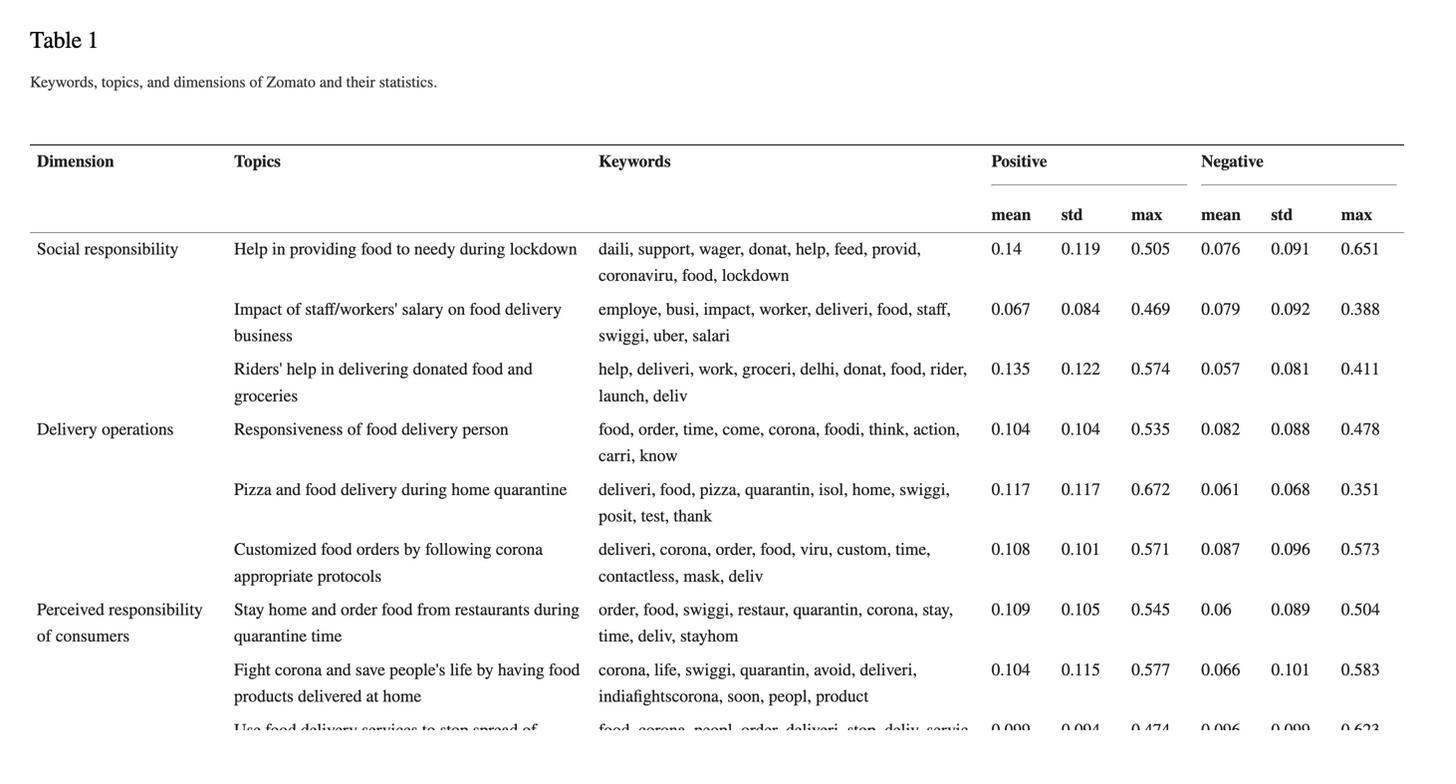 Task type: locate. For each thing, give the bounding box(es) containing it.
deliv right "launch,"
[[653, 383, 688, 409]]

0 vertical spatial 0.101
[[1062, 537, 1101, 563]]

indiafightscorona,
[[599, 684, 723, 710]]

0 vertical spatial 0.096
[[1272, 537, 1311, 563]]

0.117 up 0.108
[[992, 477, 1031, 503]]

1 horizontal spatial to
[[422, 718, 436, 743]]

and
[[147, 71, 170, 95], [320, 71, 342, 95], [508, 357, 533, 383], [276, 477, 301, 503], [312, 597, 337, 623], [326, 657, 351, 683]]

donat, right wager, at the top
[[749, 237, 792, 263]]

corona, left the life,
[[599, 657, 650, 683]]

services
[[362, 718, 418, 743]]

1 vertical spatial to
[[422, 718, 436, 743]]

0.577
[[1132, 657, 1171, 683]]

mean
[[992, 202, 1031, 228], [1202, 202, 1241, 228]]

responsibility inside perceived responsibility of consumers
[[109, 597, 203, 623]]

2 vertical spatial quarantin,
[[740, 657, 810, 683]]

donat, right delhi,
[[844, 357, 887, 383]]

2 std from the left
[[1272, 202, 1293, 228]]

by right orders
[[404, 537, 421, 563]]

lockdown up impact,
[[722, 263, 790, 289]]

delivery up among
[[301, 718, 358, 743]]

corona
[[496, 537, 543, 563], [275, 657, 322, 683], [234, 744, 281, 770]]

order, inside the deliveri, corona, order, food, viru, custom, time, contactless, mask, deliv
[[716, 537, 756, 563]]

quarantin, inside corona, life, swiggi, quarantin, avoid, deliveri, indiafightscorona, soon, peopl, product
[[740, 657, 810, 683]]

1 horizontal spatial std
[[1272, 202, 1293, 228]]

impact of staff/workers' salary on food delivery business
[[234, 297, 562, 349]]

0.104 down 0.109 at the bottom right of the page
[[992, 657, 1031, 683]]

deliveri, up 'posit,'
[[599, 477, 656, 503]]

swiggi, up stayhom
[[683, 597, 734, 623]]

food, up spread,
[[599, 718, 634, 743]]

1 vertical spatial help,
[[599, 357, 633, 383]]

max
[[1132, 202, 1163, 228], [1342, 202, 1373, 228]]

food right donated
[[472, 357, 503, 383]]

0 vertical spatial time
[[311, 624, 342, 650]]

and left their
[[320, 71, 342, 95]]

1 horizontal spatial quarantine
[[494, 477, 567, 503]]

quarantin, inside order, food, swiggi, restaur, quarantin, corona, stay, time, deliv, stayhom
[[793, 597, 863, 623]]

0 vertical spatial time,
[[683, 417, 718, 443]]

soon,
[[728, 684, 765, 710]]

delivering
[[339, 357, 409, 383]]

food up protocols
[[321, 537, 352, 563]]

quarantin, up 'avoid,'
[[793, 597, 863, 623]]

0 vertical spatial during
[[460, 237, 505, 263]]

delivery left person
[[402, 417, 458, 443]]

0.099 left 0.623
[[1272, 718, 1311, 743]]

and inside fight corona and save people's life by having food products delivered at home
[[326, 657, 351, 683]]

food right use
[[265, 718, 297, 743]]

0 horizontal spatial time,
[[599, 624, 634, 650]]

and up person
[[508, 357, 533, 383]]

food inside stay home and order food from restaurants during quarantine time
[[382, 597, 413, 623]]

0.084
[[1062, 297, 1101, 323]]

0 horizontal spatial peopl,
[[694, 718, 737, 743]]

1 vertical spatial responsibility
[[109, 597, 203, 623]]

2 vertical spatial home
[[383, 684, 422, 710]]

peopl, down soon,
[[694, 718, 737, 743]]

deliveri, inside the deliveri, corona, order, food, viru, custom, time, contactless, mask, deliv
[[599, 537, 656, 563]]

responsibility for perceived responsibility of consumers
[[109, 597, 203, 623]]

of inside perceived responsibility of consumers
[[37, 624, 51, 650]]

zomato
[[267, 71, 316, 95]]

0 vertical spatial quarantin,
[[745, 477, 815, 503]]

business
[[234, 323, 293, 349]]

0.623
[[1342, 718, 1381, 743]]

social
[[37, 237, 80, 263]]

at
[[366, 684, 379, 710]]

help,
[[796, 237, 830, 263], [599, 357, 633, 383]]

isol,
[[819, 477, 848, 503]]

in inside the riders' help in delivering donated food and groceries
[[321, 357, 334, 383]]

1 horizontal spatial peopl,
[[769, 684, 812, 710]]

1 vertical spatial time
[[653, 744, 683, 770]]

0 vertical spatial peopl,
[[769, 684, 812, 710]]

0 horizontal spatial time
[[311, 624, 342, 650]]

donated
[[413, 357, 468, 383]]

1 horizontal spatial 0.096
[[1272, 537, 1311, 563]]

deliv for order,
[[729, 564, 763, 590]]

0.099 right servic, at the right bottom of the page
[[992, 718, 1031, 743]]

0 vertical spatial deliv,
[[638, 624, 676, 650]]

responsibility up consumers
[[109, 597, 203, 623]]

std
[[1062, 202, 1083, 228], [1272, 202, 1293, 228]]

time, right custom,
[[896, 537, 931, 563]]

1 horizontal spatial deliv,
[[885, 718, 923, 743]]

responsibility
[[84, 237, 179, 263], [109, 597, 203, 623]]

1 vertical spatial deliv,
[[885, 718, 923, 743]]

0.135
[[992, 357, 1031, 383]]

mean up "0.076"
[[1202, 202, 1241, 228]]

time, left come,
[[683, 417, 718, 443]]

0 horizontal spatial help,
[[599, 357, 633, 383]]

during right needy
[[460, 237, 505, 263]]

foodi,
[[824, 417, 865, 443]]

1 horizontal spatial 0.099
[[1272, 718, 1311, 743]]

0.117
[[992, 477, 1031, 503], [1062, 477, 1101, 503]]

max up 0.651
[[1342, 202, 1373, 228]]

food, inside help, deliveri, work, groceri, delhi, donat, food, rider, launch, deliv
[[891, 357, 926, 383]]

swiggi, inside deliveri, food, pizza, quarantin, isol, home, swiggi, posit, test, thank
[[900, 477, 950, 503]]

1 vertical spatial peopl,
[[694, 718, 737, 743]]

0.672
[[1132, 477, 1171, 503]]

0 horizontal spatial 0.099
[[992, 718, 1031, 743]]

quarantin, inside deliveri, food, pizza, quarantin, isol, home, swiggi, posit, test, thank
[[745, 477, 815, 503]]

0 horizontal spatial donat,
[[749, 237, 792, 263]]

coronaviru,
[[599, 263, 678, 289]]

1
[[87, 24, 99, 59]]

help, up "launch,"
[[599, 357, 633, 383]]

1 horizontal spatial help,
[[796, 237, 830, 263]]

during up the following
[[402, 477, 447, 503]]

0 vertical spatial to
[[397, 237, 410, 263]]

0 vertical spatial help,
[[796, 237, 830, 263]]

of left zomato
[[250, 71, 263, 95]]

deliveri, up product
[[860, 657, 917, 683]]

0 horizontal spatial by
[[404, 537, 421, 563]]

0 vertical spatial home
[[452, 477, 490, 503]]

help, left feed,
[[796, 237, 830, 263]]

customized food orders by following corona appropriate protocols
[[234, 537, 543, 590]]

1 horizontal spatial donat,
[[844, 357, 887, 383]]

0 vertical spatial by
[[404, 537, 421, 563]]

deliveri, down product
[[786, 718, 843, 743]]

1 vertical spatial time,
[[896, 537, 931, 563]]

help, inside daili, support, wager, donat, help, feed, provid, coronaviru, food, lockdown
[[796, 237, 830, 263]]

corona,
[[769, 417, 820, 443], [660, 537, 712, 563], [867, 597, 918, 623], [599, 657, 650, 683], [639, 718, 690, 743]]

1 vertical spatial lockdown
[[722, 263, 790, 289]]

0 horizontal spatial max
[[1132, 202, 1163, 228]]

order, up know
[[639, 417, 679, 443]]

1 max from the left
[[1132, 202, 1163, 228]]

0.545
[[1132, 597, 1171, 623]]

0.089
[[1272, 597, 1311, 623]]

0 horizontal spatial std
[[1062, 202, 1083, 228]]

corona, down help, deliveri, work, groceri, delhi, donat, food, rider, launch, deliv
[[769, 417, 820, 443]]

staff,
[[917, 297, 951, 323]]

1 vertical spatial 0.101
[[1272, 657, 1311, 683]]

time inside the food, corona, peopl, order, deliveri, stop, deliv, servic, spread, time
[[653, 744, 683, 770]]

to for food
[[397, 237, 410, 263]]

swiggi, inside corona, life, swiggi, quarantin, avoid, deliveri, indiafightscorona, soon, peopl, product
[[686, 657, 736, 683]]

1 horizontal spatial time
[[653, 744, 683, 770]]

negative
[[1202, 149, 1264, 175]]

product
[[816, 684, 869, 710]]

employe, busi, impact, worker, deliveri, food, staff, swiggi, uber, salari
[[599, 297, 951, 349]]

2 horizontal spatial home
[[452, 477, 490, 503]]

0.099
[[992, 718, 1031, 743], [1272, 718, 1311, 743]]

to left needy
[[397, 237, 410, 263]]

home inside stay home and order food from restaurants during quarantine time
[[269, 597, 307, 623]]

topics,
[[102, 71, 143, 95]]

delivery right on
[[505, 297, 562, 323]]

order, up mask,
[[716, 537, 756, 563]]

0.066
[[1202, 657, 1241, 683]]

swiggi, right home,
[[900, 477, 950, 503]]

order, inside order, food, swiggi, restaur, quarantin, corona, stay, time, deliv, stayhom
[[599, 597, 639, 623]]

0 horizontal spatial 0.096
[[1202, 718, 1241, 743]]

deliveri, up contactless,
[[599, 537, 656, 563]]

home down the appropriate
[[269, 597, 307, 623]]

0.105
[[1062, 597, 1101, 623]]

order, down contactless,
[[599, 597, 639, 623]]

food, inside the deliveri, corona, order, food, viru, custom, time, contactless, mask, deliv
[[761, 537, 796, 563]]

person
[[463, 417, 509, 443]]

corona, up mask,
[[660, 537, 712, 563]]

swiggi, inside employe, busi, impact, worker, deliveri, food, staff, swiggi, uber, salari
[[599, 323, 649, 349]]

food, left staff,
[[877, 297, 913, 323]]

0 vertical spatial responsibility
[[84, 237, 179, 263]]

of inside the use food delivery services to stop spread of corona virus among people
[[522, 718, 537, 743]]

0 horizontal spatial lockdown
[[510, 237, 577, 263]]

order, inside food, order, time, come, corona, foodi, think, action, carri, know
[[639, 417, 679, 443]]

and right topics,
[[147, 71, 170, 95]]

1 0.117 from the left
[[992, 477, 1031, 503]]

quarantine down "stay"
[[234, 624, 307, 650]]

food
[[361, 237, 392, 263], [470, 297, 501, 323], [472, 357, 503, 383], [366, 417, 397, 443], [305, 477, 336, 503], [321, 537, 352, 563], [382, 597, 413, 623], [549, 657, 580, 683], [265, 718, 297, 743]]

0 horizontal spatial deliv
[[653, 383, 688, 409]]

food right "having"
[[549, 657, 580, 683]]

action,
[[914, 417, 960, 443]]

2 horizontal spatial during
[[534, 597, 580, 623]]

delivery inside the use food delivery services to stop spread of corona virus among people
[[301, 718, 358, 743]]

of right 'spread'
[[522, 718, 537, 743]]

products
[[234, 684, 294, 710]]

food right on
[[470, 297, 501, 323]]

to for services
[[422, 718, 436, 743]]

2 vertical spatial time,
[[599, 624, 634, 650]]

corona, down the indiafightscorona,
[[639, 718, 690, 743]]

time, down contactless,
[[599, 624, 634, 650]]

pizza and food delivery during home quarantine
[[234, 477, 567, 503]]

1 horizontal spatial home
[[383, 684, 422, 710]]

corona, inside order, food, swiggi, restaur, quarantin, corona, stay, time, deliv, stayhom
[[867, 597, 918, 623]]

1 vertical spatial corona
[[275, 657, 322, 683]]

employe,
[[599, 297, 662, 323]]

deliveri, right worker,
[[816, 297, 873, 323]]

quarantine inside stay home and order food from restaurants during quarantine time
[[234, 624, 307, 650]]

time, inside the deliveri, corona, order, food, viru, custom, time, contactless, mask, deliv
[[896, 537, 931, 563]]

0.122
[[1062, 357, 1101, 383]]

deliv, up the life,
[[638, 624, 676, 650]]

0 vertical spatial corona
[[496, 537, 543, 563]]

time right spread,
[[653, 744, 683, 770]]

1 vertical spatial deliv
[[729, 564, 763, 590]]

order, food, swiggi, restaur, quarantin, corona, stay, time, deliv, stayhom
[[599, 597, 954, 650]]

corona, inside the food, corona, peopl, order, deliveri, stop, deliv, servic, spread, time
[[639, 718, 690, 743]]

stayhom
[[680, 624, 739, 650]]

0.096 down 0.066
[[1202, 718, 1241, 743]]

1 horizontal spatial deliv
[[729, 564, 763, 590]]

deliv inside the deliveri, corona, order, food, viru, custom, time, contactless, mask, deliv
[[729, 564, 763, 590]]

0 horizontal spatial during
[[402, 477, 447, 503]]

pizza,
[[700, 477, 741, 503]]

1 vertical spatial donat,
[[844, 357, 887, 383]]

std up "0.119"
[[1062, 202, 1083, 228]]

quarantine down person
[[494, 477, 567, 503]]

0 vertical spatial donat,
[[749, 237, 792, 263]]

order, down soon,
[[741, 718, 782, 743]]

1 vertical spatial home
[[269, 597, 307, 623]]

deliv up restaur,
[[729, 564, 763, 590]]

delivery down responsiveness of food delivery person
[[341, 477, 397, 503]]

0.108
[[992, 537, 1031, 563]]

keywords
[[599, 149, 671, 175]]

deliv
[[653, 383, 688, 409], [729, 564, 763, 590]]

time
[[311, 624, 342, 650], [653, 744, 683, 770]]

of right impact
[[286, 297, 301, 323]]

by right life at the bottom
[[477, 657, 494, 683]]

1 horizontal spatial in
[[321, 357, 334, 383]]

topics
[[234, 149, 281, 175]]

food, corona, peopl, order, deliveri, stop, deliv, servic, spread, time
[[599, 718, 973, 770]]

peopl, right soon,
[[769, 684, 812, 710]]

salari
[[693, 323, 730, 349]]

0 vertical spatial in
[[272, 237, 286, 263]]

delivery operations
[[37, 417, 174, 443]]

during right restaurants
[[534, 597, 580, 623]]

0 vertical spatial deliv
[[653, 383, 688, 409]]

food, down contactless,
[[644, 597, 679, 623]]

mean up the 0.14 on the top right of page
[[992, 202, 1031, 228]]

0 horizontal spatial 0.117
[[992, 477, 1031, 503]]

virus
[[285, 744, 320, 770]]

0.469
[[1132, 297, 1171, 323]]

keywords, topics, and dimensions of zomato and their statistics.
[[30, 71, 437, 95]]

deliv, right 'stop,'
[[885, 718, 923, 743]]

1 horizontal spatial mean
[[1202, 202, 1241, 228]]

0 horizontal spatial home
[[269, 597, 307, 623]]

their
[[346, 71, 375, 95]]

know
[[640, 444, 678, 469]]

to left stop
[[422, 718, 436, 743]]

use
[[234, 718, 261, 743]]

1 horizontal spatial time,
[[683, 417, 718, 443]]

0.117 left the 0.672
[[1062, 477, 1101, 503]]

2 vertical spatial during
[[534, 597, 580, 623]]

corona, left stay,
[[867, 597, 918, 623]]

0.573
[[1342, 537, 1381, 563]]

among
[[325, 744, 372, 770]]

deliv, inside the food, corona, peopl, order, deliveri, stop, deliv, servic, spread, time
[[885, 718, 923, 743]]

food down the riders' help in delivering donated food and groceries
[[366, 417, 397, 443]]

0.067
[[992, 297, 1031, 323]]

1 vertical spatial in
[[321, 357, 334, 383]]

stay
[[234, 597, 264, 623]]

deliveri, inside help, deliveri, work, groceri, delhi, donat, food, rider, launch, deliv
[[637, 357, 694, 383]]

consumers
[[56, 624, 130, 650]]

food, up thank
[[660, 477, 696, 503]]

1 horizontal spatial lockdown
[[722, 263, 790, 289]]

quarantin, down food, order, time, come, corona, foodi, think, action, carri, know
[[745, 477, 815, 503]]

0.101 down 0.089 on the bottom right
[[1272, 657, 1311, 683]]

food, inside order, food, swiggi, restaur, quarantin, corona, stay, time, deliv, stayhom
[[644, 597, 679, 623]]

food, inside daili, support, wager, donat, help, feed, provid, coronaviru, food, lockdown
[[682, 263, 718, 289]]

dimensions
[[174, 71, 246, 95]]

food, down wager, at the top
[[682, 263, 718, 289]]

rider,
[[931, 357, 968, 383]]

corona, inside the deliveri, corona, order, food, viru, custom, time, contactless, mask, deliv
[[660, 537, 712, 563]]

1 vertical spatial by
[[477, 657, 494, 683]]

to inside the use food delivery services to stop spread of corona virus among people
[[422, 718, 436, 743]]

home right the at
[[383, 684, 422, 710]]

and right 'pizza' at bottom
[[276, 477, 301, 503]]

0 vertical spatial lockdown
[[510, 237, 577, 263]]

0 horizontal spatial to
[[397, 237, 410, 263]]

peopl, inside corona, life, swiggi, quarantin, avoid, deliveri, indiafightscorona, soon, peopl, product
[[769, 684, 812, 710]]

responsibility right social
[[84, 237, 179, 263]]

2 horizontal spatial time,
[[896, 537, 931, 563]]

1 vertical spatial quarantin,
[[793, 597, 863, 623]]

and left order at bottom
[[312, 597, 337, 623]]

food, left viru,
[[761, 537, 796, 563]]

of down the perceived
[[37, 624, 51, 650]]

donat, inside daili, support, wager, donat, help, feed, provid, coronaviru, food, lockdown
[[749, 237, 792, 263]]

0.092
[[1272, 297, 1311, 323]]

0 horizontal spatial deliv,
[[638, 624, 676, 650]]

std up 0.091 at the top of the page
[[1272, 202, 1293, 228]]

2 vertical spatial corona
[[234, 744, 281, 770]]

people
[[376, 744, 422, 770]]

0 horizontal spatial quarantine
[[234, 624, 307, 650]]

0 horizontal spatial 0.101
[[1062, 537, 1101, 563]]

corona down use
[[234, 744, 281, 770]]

lockdown left the daili,
[[510, 237, 577, 263]]

0.104
[[992, 417, 1031, 443], [1062, 417, 1101, 443], [992, 657, 1031, 683]]

positive
[[992, 149, 1047, 175]]

1 horizontal spatial by
[[477, 657, 494, 683]]

0 horizontal spatial in
[[272, 237, 286, 263]]

food, up carri, at the bottom left of the page
[[599, 417, 634, 443]]

home
[[452, 477, 490, 503], [269, 597, 307, 623], [383, 684, 422, 710]]

of down the riders' help in delivering donated food and groceries
[[347, 417, 362, 443]]

deliveri, inside employe, busi, impact, worker, deliveri, food, staff, swiggi, uber, salari
[[816, 297, 873, 323]]

food, left rider,
[[891, 357, 926, 383]]

food left from
[[382, 597, 413, 623]]

time down order at bottom
[[311, 624, 342, 650]]

spread,
[[599, 744, 648, 770]]

time inside stay home and order food from restaurants during quarantine time
[[311, 624, 342, 650]]

1 horizontal spatial max
[[1342, 202, 1373, 228]]

food inside the riders' help in delivering donated food and groceries
[[472, 357, 503, 383]]

0.096 up 0.089 on the bottom right
[[1272, 537, 1311, 563]]

0 horizontal spatial mean
[[992, 202, 1031, 228]]

and up delivered
[[326, 657, 351, 683]]

food, inside employe, busi, impact, worker, deliveri, food, staff, swiggi, uber, salari
[[877, 297, 913, 323]]

operations
[[102, 417, 174, 443]]

max up 0.505
[[1132, 202, 1163, 228]]

1 vertical spatial quarantine
[[234, 624, 307, 650]]

1 horizontal spatial 0.117
[[1062, 477, 1101, 503]]

0.101 up 0.105
[[1062, 537, 1101, 563]]

swiggi, down stayhom
[[686, 657, 736, 683]]

0.388
[[1342, 297, 1381, 323]]

wager,
[[699, 237, 745, 263]]

home up the following
[[452, 477, 490, 503]]

food, inside deliveri, food, pizza, quarantin, isol, home, swiggi, posit, test, thank
[[660, 477, 696, 503]]

deliv inside help, deliveri, work, groceri, delhi, donat, food, rider, launch, deliv
[[653, 383, 688, 409]]

corona right the following
[[496, 537, 543, 563]]

perceived
[[37, 597, 104, 623]]



Task type: describe. For each thing, give the bounding box(es) containing it.
0.076
[[1202, 237, 1241, 263]]

time for spread,
[[653, 744, 683, 770]]

viru,
[[800, 537, 833, 563]]

table 1
[[30, 24, 99, 59]]

and inside stay home and order food from restaurants during quarantine time
[[312, 597, 337, 623]]

food right providing
[[361, 237, 392, 263]]

0.079
[[1202, 297, 1241, 323]]

come,
[[723, 417, 765, 443]]

riders' help in delivering donated food and groceries
[[234, 357, 533, 409]]

having
[[498, 657, 545, 683]]

test,
[[641, 504, 669, 530]]

impact
[[234, 297, 282, 323]]

help
[[287, 357, 317, 383]]

lockdown inside daili, support, wager, donat, help, feed, provid, coronaviru, food, lockdown
[[722, 263, 790, 289]]

2 0.117 from the left
[[1062, 477, 1101, 503]]

0.478
[[1342, 417, 1381, 443]]

social responsibility
[[37, 237, 179, 263]]

food, inside the food, corona, peopl, order, deliveri, stop, deliv, servic, spread, time
[[599, 718, 634, 743]]

corona inside customized food orders by following corona appropriate protocols
[[496, 537, 543, 563]]

use food delivery services to stop spread of corona virus among people
[[234, 718, 537, 770]]

time, inside food, order, time, come, corona, foodi, think, action, carri, know
[[683, 417, 718, 443]]

deliveri, corona, order, food, viru, custom, time, contactless, mask, deliv
[[599, 537, 931, 590]]

0.091
[[1272, 237, 1311, 263]]

0 vertical spatial quarantine
[[494, 477, 567, 503]]

help, deliveri, work, groceri, delhi, donat, food, rider, launch, deliv
[[599, 357, 968, 409]]

2 max from the left
[[1342, 202, 1373, 228]]

from
[[417, 597, 451, 623]]

following
[[425, 537, 492, 563]]

busi,
[[666, 297, 699, 323]]

0.571
[[1132, 537, 1171, 563]]

1 mean from the left
[[992, 202, 1031, 228]]

posit,
[[599, 504, 637, 530]]

time, inside order, food, swiggi, restaur, quarantin, corona, stay, time, deliv, stayhom
[[599, 624, 634, 650]]

food, order, time, come, corona, foodi, think, action, carri, know
[[599, 417, 960, 469]]

save
[[356, 657, 385, 683]]

time for quarantine
[[311, 624, 342, 650]]

restaurants
[[455, 597, 530, 623]]

1 horizontal spatial during
[[460, 237, 505, 263]]

perceived responsibility of consumers
[[37, 597, 203, 650]]

appropriate
[[234, 564, 313, 590]]

quarantin, for isol,
[[745, 477, 815, 503]]

0.504
[[1342, 597, 1381, 623]]

during inside stay home and order food from restaurants during quarantine time
[[534, 597, 580, 623]]

corona, inside corona, life, swiggi, quarantin, avoid, deliveri, indiafightscorona, soon, peopl, product
[[599, 657, 650, 683]]

feed,
[[834, 237, 868, 263]]

1 0.099 from the left
[[992, 718, 1031, 743]]

1 horizontal spatial 0.101
[[1272, 657, 1311, 683]]

stop
[[440, 718, 469, 743]]

order, inside the food, corona, peopl, order, deliveri, stop, deliv, servic, spread, time
[[741, 718, 782, 743]]

corona inside fight corona and save people's life by having food products delivered at home
[[275, 657, 322, 683]]

spread
[[473, 718, 518, 743]]

corona, life, swiggi, quarantin, avoid, deliveri, indiafightscorona, soon, peopl, product
[[599, 657, 917, 710]]

pizza
[[234, 477, 272, 503]]

0.14
[[992, 237, 1022, 263]]

0.104 down 0.122
[[1062, 417, 1101, 443]]

help, inside help, deliveri, work, groceri, delhi, donat, food, rider, launch, deliv
[[599, 357, 633, 383]]

help in providing food to needy during lockdown
[[234, 237, 577, 263]]

life,
[[654, 657, 681, 683]]

riders'
[[234, 357, 282, 383]]

protocols
[[317, 564, 382, 590]]

mask,
[[684, 564, 725, 590]]

stop,
[[847, 718, 880, 743]]

delhi,
[[800, 357, 839, 383]]

0.651
[[1342, 237, 1381, 263]]

0.081
[[1272, 357, 1311, 383]]

deliv for work,
[[653, 383, 688, 409]]

daili,
[[599, 237, 634, 263]]

responsiveness of food delivery person
[[234, 417, 509, 443]]

servic,
[[927, 718, 973, 743]]

carri,
[[599, 444, 636, 469]]

keywords,
[[30, 71, 98, 95]]

quarantin, for avoid,
[[740, 657, 810, 683]]

corona inside the use food delivery services to stop spread of corona virus among people
[[234, 744, 281, 770]]

delivered
[[298, 684, 362, 710]]

responsiveness
[[234, 417, 343, 443]]

of inside impact of staff/workers' salary on food delivery business
[[286, 297, 301, 323]]

by inside fight corona and save people's life by having food products delivered at home
[[477, 657, 494, 683]]

contactless,
[[599, 564, 679, 590]]

0.351
[[1342, 477, 1381, 503]]

deliv, inside order, food, swiggi, restaur, quarantin, corona, stay, time, deliv, stayhom
[[638, 624, 676, 650]]

provid,
[[872, 237, 921, 263]]

2 0.099 from the left
[[1272, 718, 1311, 743]]

food inside fight corona and save people's life by having food products delivered at home
[[549, 657, 580, 683]]

food inside customized food orders by following corona appropriate protocols
[[321, 537, 352, 563]]

groceri,
[[742, 357, 796, 383]]

deliveri, inside corona, life, swiggi, quarantin, avoid, deliveri, indiafightscorona, soon, peopl, product
[[860, 657, 917, 683]]

1 vertical spatial 0.096
[[1202, 718, 1241, 743]]

0.06
[[1202, 597, 1232, 623]]

deliveri, inside the food, corona, peopl, order, deliveri, stop, deliv, servic, spread, time
[[786, 718, 843, 743]]

food inside impact of staff/workers' salary on food delivery business
[[470, 297, 501, 323]]

deliveri, inside deliveri, food, pizza, quarantin, isol, home, swiggi, posit, test, thank
[[599, 477, 656, 503]]

home inside fight corona and save people's life by having food products delivered at home
[[383, 684, 422, 710]]

0.119
[[1062, 237, 1101, 263]]

restaur,
[[738, 597, 789, 623]]

0.104 down 0.135
[[992, 417, 1031, 443]]

home,
[[853, 477, 895, 503]]

and inside the riders' help in delivering donated food and groceries
[[508, 357, 533, 383]]

delivery inside impact of staff/workers' salary on food delivery business
[[505, 297, 562, 323]]

peopl, inside the food, corona, peopl, order, deliveri, stop, deliv, servic, spread, time
[[694, 718, 737, 743]]

0.583
[[1342, 657, 1381, 683]]

responsibility for social responsibility
[[84, 237, 179, 263]]

2 mean from the left
[[1202, 202, 1241, 228]]

0.088
[[1272, 417, 1311, 443]]

1 vertical spatial during
[[402, 477, 447, 503]]

needy
[[414, 237, 456, 263]]

staff/workers'
[[305, 297, 398, 323]]

donat, inside help, deliveri, work, groceri, delhi, donat, food, rider, launch, deliv
[[844, 357, 887, 383]]

orders
[[356, 537, 400, 563]]

dimension
[[37, 149, 114, 175]]

food, inside food, order, time, come, corona, foodi, think, action, carri, know
[[599, 417, 634, 443]]

corona, inside food, order, time, come, corona, foodi, think, action, carri, know
[[769, 417, 820, 443]]

customized
[[234, 537, 317, 563]]

order
[[341, 597, 377, 623]]

salary
[[402, 297, 444, 323]]

food right 'pizza' at bottom
[[305, 477, 336, 503]]

1 std from the left
[[1062, 202, 1083, 228]]

0.068
[[1272, 477, 1311, 503]]

impact,
[[704, 297, 755, 323]]

swiggi, inside order, food, swiggi, restaur, quarantin, corona, stay, time, deliv, stayhom
[[683, 597, 734, 623]]

0.505
[[1132, 237, 1171, 263]]

delivery
[[37, 417, 97, 443]]

by inside customized food orders by following corona appropriate protocols
[[404, 537, 421, 563]]

0.082
[[1202, 417, 1241, 443]]

food inside the use food delivery services to stop spread of corona virus among people
[[265, 718, 297, 743]]

thank
[[674, 504, 712, 530]]



Task type: vqa. For each thing, say whether or not it's contained in the screenshot.


